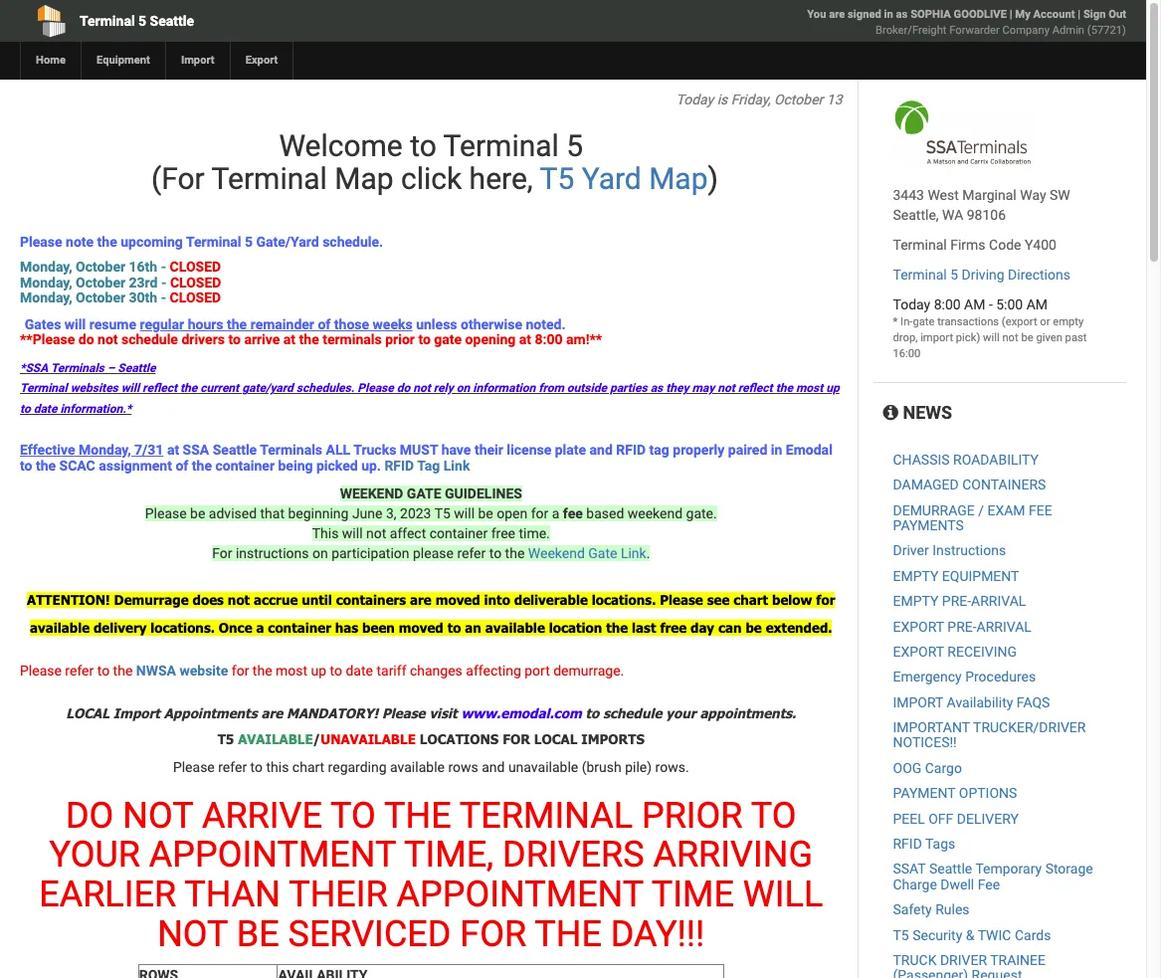 Task type: vqa. For each thing, say whether or not it's contained in the screenshot.
THE B300-
no



Task type: locate. For each thing, give the bounding box(es) containing it.
not up once
[[228, 592, 250, 608]]

1 vertical spatial today
[[893, 297, 931, 313]]

0 vertical spatial locations.
[[592, 592, 656, 608]]

0 horizontal spatial most
[[276, 663, 308, 679]]

1 vertical spatial are
[[410, 592, 432, 608]]

1 horizontal spatial schedule
[[603, 705, 662, 721]]

0 vertical spatial /
[[979, 502, 984, 518]]

-
[[161, 259, 166, 275], [161, 275, 167, 290], [161, 290, 166, 306], [989, 297, 993, 313]]

seattle down tags
[[930, 861, 973, 877]]

will right gates
[[65, 316, 86, 332]]

2023
[[400, 506, 431, 522]]

moved up an at the left bottom of page
[[436, 592, 480, 608]]

1 horizontal spatial gate
[[913, 316, 935, 328]]

in
[[885, 8, 894, 21], [771, 442, 783, 458]]

are inside the attention! demurrage does not accrue until containers are moved into deliverable locations. please see chart below for available delivery locations. once a container has been moved to an available location the last free day can be extended.
[[410, 592, 432, 608]]

0 horizontal spatial a
[[256, 620, 264, 636]]

a inside weekend gate guidelines please be advised that beginning june 3, 2023 t5 will be open for a fee based weekend gate. this will not affect container free time. for instructions on participation please refer to the weekend gate link .
[[552, 506, 560, 522]]

please inside local import appointments are mandatory! please visit www.emodal.com to schedule your appointments. t5 available / unavailable locations for local imports
[[382, 705, 426, 721]]

1 vertical spatial refer
[[65, 663, 94, 679]]

1 horizontal spatial |
[[1078, 8, 1081, 21]]

the left terminals
[[299, 331, 319, 347]]

containers
[[963, 477, 1047, 493]]

today left is
[[676, 92, 714, 108]]

seattle inside "at ssa seattle terminals all trucks must have their license plate and rfid tag properly paired in emodal to the scac assignment of the container being picked up."
[[213, 442, 257, 458]]

empty equipment link
[[893, 568, 1020, 584]]

to right 'welcome'
[[410, 128, 437, 163]]

request
[[972, 968, 1023, 979]]

t5 inside local import appointments are mandatory! please visit www.emodal.com to schedule your appointments. t5 available / unavailable locations for local imports
[[218, 731, 234, 747]]

container inside "at ssa seattle terminals all trucks must have their license plate and rfid tag properly paired in emodal to the scac assignment of the container being picked up."
[[215, 457, 275, 473]]

98106
[[967, 207, 1006, 223]]

mandatory!
[[287, 705, 378, 721]]

do inside gates will resume regular hours the remainder of those weeks unless otherwise noted. **please do not schedule drivers to arrive at the terminals prior to gate opening at 8:00 am!**
[[78, 331, 94, 347]]

driver instructions link
[[893, 543, 1007, 559]]

otherwise
[[461, 316, 523, 332]]

not inside the attention! demurrage does not accrue until containers are moved into deliverable locations. please see chart below for available delivery locations. once a container has been moved to an available location the last free day can be extended.
[[228, 592, 250, 608]]

than
[[184, 874, 281, 916]]

1 horizontal spatial local
[[534, 731, 578, 747]]

5 inside please note the upcoming terminal 5 gate/yard schedule. monday, october 16th - closed monday, october 23rd - closed monday, october 30th - closed
[[245, 234, 253, 250]]

2 horizontal spatial rfid
[[893, 836, 923, 852]]

delivery
[[957, 811, 1019, 827]]

1 horizontal spatial the
[[535, 913, 602, 955]]

storage
[[1046, 861, 1094, 877]]

refer for please refer to this chart regarding available rows and unavailable (brush pile) rows.
[[218, 759, 247, 775]]

1 horizontal spatial am
[[1027, 297, 1048, 313]]

equipment link
[[81, 42, 165, 80]]

1 vertical spatial date
[[346, 663, 373, 679]]

0 horizontal spatial date
[[33, 402, 57, 416]]

or
[[1041, 316, 1051, 328]]

october left 13
[[774, 92, 824, 108]]

1 vertical spatial schedule
[[603, 705, 662, 721]]

0 horizontal spatial on
[[313, 545, 328, 561]]

0 vertical spatial 8:00
[[934, 297, 961, 313]]

up up "mandatory!"
[[311, 663, 327, 679]]

locations.
[[592, 592, 656, 608], [151, 620, 215, 636]]

do right **please
[[78, 331, 94, 347]]

available down the into at the left of page
[[486, 620, 545, 636]]

please left visit
[[382, 705, 426, 721]]

ssat seattle temporary storage charge dwell fee link
[[893, 861, 1094, 893]]

0 vertical spatial most
[[796, 382, 824, 396]]

be down (export
[[1022, 331, 1034, 344]]

available down local import appointments are mandatory! please visit www.emodal.com to schedule your appointments. t5 available / unavailable locations for local imports
[[390, 759, 445, 775]]

0 horizontal spatial and
[[482, 759, 505, 775]]

/ down "mandatory!"
[[313, 731, 321, 747]]

the inside the attention! demurrage does not accrue until containers are moved into deliverable locations. please see chart below for available delivery locations. once a container has been moved to an available location the last free day can be extended.
[[606, 620, 628, 636]]

1 empty from the top
[[893, 568, 939, 584]]

0 vertical spatial terminals
[[51, 362, 104, 376]]

on inside weekend gate guidelines please be advised that beginning june 3, 2023 t5 will be open for a fee based weekend gate. this will not affect container free time. for instructions on participation please refer to the weekend gate link .
[[313, 545, 328, 561]]

2 closed from the top
[[170, 275, 221, 290]]

1 vertical spatial 8:00
[[535, 331, 563, 347]]

wa
[[943, 207, 964, 223]]

the down please refer to this chart regarding available rows and unavailable (brush pile) rows.
[[384, 795, 452, 837]]

the right website
[[253, 663, 272, 679]]

a left fee
[[552, 506, 560, 522]]

for right website
[[232, 663, 249, 679]]

0 vertical spatial a
[[552, 506, 560, 522]]

map up schedule.
[[335, 161, 394, 196]]

0 vertical spatial up
[[826, 382, 840, 396]]

0 vertical spatial for
[[503, 731, 530, 747]]

be inside today                                                                                                                                                                                                                                                                                                                                                                                                                                                                                                                                                                                                                                                                                                           8:00 am - 5:00 am * in-gate transactions (export or empty drop, import pick) will not be given past 16:00
[[1022, 331, 1034, 344]]

please up day at the right of the page
[[660, 592, 704, 608]]

please inside please note the upcoming terminal 5 gate/yard schedule. monday, october 16th - closed monday, october 23rd - closed monday, october 30th - closed
[[20, 234, 62, 250]]

october left 23rd
[[76, 275, 126, 290]]

0 vertical spatial not
[[123, 795, 193, 837]]

export up export receiving link
[[893, 619, 945, 635]]

free down "open"
[[491, 526, 516, 541]]

at inside "at ssa seattle terminals all trucks must have their license plate and rfid tag properly paired in emodal to the scac assignment of the container being picked up."
[[167, 442, 179, 458]]

date up effective at the left top of page
[[33, 402, 57, 416]]

0 horizontal spatial for
[[232, 663, 249, 679]]

1 horizontal spatial chart
[[734, 592, 769, 608]]

firms
[[951, 237, 986, 253]]

for inside local import appointments are mandatory! please visit www.emodal.com to schedule your appointments. t5 available / unavailable locations for local imports
[[503, 731, 530, 747]]

1 horizontal spatial import
[[181, 54, 215, 67]]

1 horizontal spatial refer
[[218, 759, 247, 775]]

1 vertical spatial the
[[535, 913, 602, 955]]

| left my
[[1010, 8, 1013, 21]]

- inside today                                                                                                                                                                                                                                                                                                                                                                                                                                                                                                                                                                                                                                                                                                           8:00 am - 5:00 am * in-gate transactions (export or empty drop, import pick) will not be given past 16:00
[[989, 297, 993, 313]]

0 horizontal spatial rfid
[[385, 457, 414, 473]]

2 am from the left
[[1027, 297, 1048, 313]]

0 vertical spatial schedule
[[121, 331, 178, 347]]

weekend
[[528, 545, 585, 561]]

not up –
[[98, 331, 118, 347]]

june
[[352, 506, 383, 522]]

to inside *ssa terminals – seattle terminal websites will reflect the current gate/yard schedules. please do not rely on information from outside parties as they may not reflect the most up to date information.*
[[20, 402, 31, 416]]

t5 down appointments
[[218, 731, 234, 747]]

of inside gates will resume regular hours the remainder of those weeks unless otherwise noted. **please do not schedule drivers to arrive at the terminals prior to gate opening at 8:00 am!**
[[318, 316, 331, 332]]

8:00 up 'transactions'
[[934, 297, 961, 313]]

and
[[590, 442, 613, 458], [482, 759, 505, 775]]

to inside weekend gate guidelines please be advised that beginning june 3, 2023 t5 will be open for a fee based weekend gate. this will not affect container free time. for instructions on participation please refer to the weekend gate link .
[[489, 545, 502, 561]]

rely
[[434, 382, 454, 396]]

1 horizontal spatial date
[[346, 663, 373, 679]]

8:00 inside gates will resume regular hours the remainder of those weeks unless otherwise noted. **please do not schedule drivers to arrive at the terminals prior to gate opening at 8:00 am!**
[[535, 331, 563, 347]]

2 vertical spatial are
[[261, 705, 283, 721]]

link right tag
[[444, 457, 470, 473]]

23rd
[[129, 275, 158, 290]]

weekend gate link link
[[528, 545, 647, 561]]

exam
[[988, 502, 1026, 518]]

time.
[[519, 526, 550, 541]]

locations. down does
[[151, 620, 215, 636]]

export receiving link
[[893, 644, 1017, 660]]

30th
[[129, 290, 157, 306]]

demurrage
[[893, 502, 975, 518]]

/ left exam
[[979, 502, 984, 518]]

map right yard
[[649, 161, 708, 196]]

1 horizontal spatial rfid
[[617, 442, 646, 458]]

0 horizontal spatial appointment
[[149, 834, 396, 876]]

terminals inside *ssa terminals – seattle terminal websites will reflect the current gate/yard schedules. please do not rely on information from outside parties as they may not reflect the most up to date information.*
[[51, 362, 104, 376]]

0 vertical spatial the
[[384, 795, 452, 837]]

not up "participation"
[[366, 526, 387, 541]]

1 horizontal spatial as
[[897, 8, 908, 21]]

0 vertical spatial are
[[829, 8, 845, 21]]

admin
[[1053, 24, 1085, 37]]

not
[[98, 331, 118, 347], [1003, 331, 1019, 344], [413, 382, 431, 396], [718, 382, 735, 396], [366, 526, 387, 541], [228, 592, 250, 608]]

terminal
[[80, 13, 135, 29], [444, 128, 559, 163], [212, 161, 327, 196], [186, 234, 241, 250], [893, 237, 947, 253], [893, 267, 947, 283], [20, 382, 67, 396]]

5 right here,
[[567, 128, 583, 163]]

as left they
[[651, 382, 663, 396]]

not
[[123, 795, 193, 837], [157, 913, 228, 955]]

1 horizontal spatial up
[[826, 382, 840, 396]]

1 vertical spatial container
[[430, 526, 488, 541]]

the right note
[[97, 234, 117, 250]]

1 horizontal spatial locations.
[[592, 592, 656, 608]]

seattle right –
[[118, 362, 156, 376]]

the
[[97, 234, 117, 250], [227, 316, 247, 332], [299, 331, 319, 347], [180, 382, 197, 396], [776, 382, 793, 396], [36, 457, 56, 473], [192, 457, 212, 473], [505, 545, 525, 561], [606, 620, 628, 636], [113, 663, 133, 679], [253, 663, 272, 679]]

0 vertical spatial arrival
[[972, 593, 1027, 609]]

2 reflect from the left
[[738, 382, 773, 396]]

rfid down 'peel'
[[893, 836, 923, 852]]

today for today                                                                                                                                                                                                                                                                                                                                                                                                                                                                                                                                                                                                                                                                                                           8:00 am - 5:00 am * in-gate transactions (export or empty drop, import pick) will not be given past 16:00
[[893, 297, 931, 313]]

effective
[[20, 442, 75, 458]]

of inside "at ssa seattle terminals all trucks must have their license plate and rfid tag properly paired in emodal to the scac assignment of the container being picked up."
[[176, 457, 189, 473]]

seattle,
[[893, 207, 939, 223]]

1 horizontal spatial map
[[649, 161, 708, 196]]

2 horizontal spatial for
[[817, 592, 836, 608]]

1 horizontal spatial in
[[885, 8, 894, 21]]

1 vertical spatial in
[[771, 442, 783, 458]]

1 horizontal spatial to
[[751, 795, 797, 837]]

terminals up websites
[[51, 362, 104, 376]]

extended.
[[766, 620, 833, 636]]

0 horizontal spatial /
[[313, 731, 321, 747]]

1 horizontal spatial terminals
[[260, 442, 323, 458]]

the left scac
[[36, 457, 56, 473]]

5 left driving
[[951, 267, 959, 283]]

a
[[552, 506, 560, 522], [256, 620, 264, 636]]

to inside "at ssa seattle terminals all trucks must have their license plate and rfid tag properly paired in emodal to the scac assignment of the container being picked up."
[[20, 457, 32, 473]]

please down 'assignment' in the left top of the page
[[145, 506, 187, 522]]

reflect right may
[[738, 382, 773, 396]]

rfid tag link link
[[385, 457, 474, 473]]

to up imports
[[586, 705, 600, 721]]

0 horizontal spatial schedule
[[121, 331, 178, 347]]

|
[[1010, 8, 1013, 21], [1078, 8, 1081, 21]]

0 vertical spatial container
[[215, 457, 275, 473]]

1 vertical spatial gate
[[434, 331, 462, 347]]

gate up 'import'
[[913, 316, 935, 328]]

empty down empty equipment 'link' at the bottom
[[893, 593, 939, 609]]

2 horizontal spatial available
[[486, 620, 545, 636]]

0 horizontal spatial map
[[335, 161, 394, 196]]

not right do
[[123, 795, 193, 837]]

trainee
[[991, 953, 1046, 969]]

notices!!
[[893, 735, 957, 751]]

0 horizontal spatial today
[[676, 92, 714, 108]]

0 horizontal spatial in
[[771, 442, 783, 458]]

t5
[[540, 161, 575, 196], [435, 506, 451, 522], [218, 731, 234, 747], [893, 927, 910, 943]]

fee
[[563, 506, 583, 522]]

1 horizontal spatial 8:00
[[934, 297, 961, 313]]

0 vertical spatial and
[[590, 442, 613, 458]]

am up 'transactions'
[[965, 297, 986, 313]]

0 horizontal spatial up
[[311, 663, 327, 679]]

0 vertical spatial gate
[[913, 316, 935, 328]]

2 | from the left
[[1078, 8, 1081, 21]]

0 horizontal spatial terminals
[[51, 362, 104, 376]]

terminals left all
[[260, 442, 323, 458]]

1 vertical spatial up
[[311, 663, 327, 679]]

will down "guidelines"
[[454, 506, 475, 522]]

- right the 30th
[[161, 290, 166, 306]]

gate left opening
[[434, 331, 462, 347]]

please left note
[[20, 234, 62, 250]]

rules
[[936, 902, 970, 918]]

are up available
[[261, 705, 283, 721]]

refer left this
[[218, 759, 247, 775]]

to
[[410, 128, 437, 163], [228, 331, 241, 347], [418, 331, 431, 347], [20, 402, 31, 416], [20, 457, 32, 473], [489, 545, 502, 561], [448, 620, 461, 636], [97, 663, 110, 679], [330, 663, 342, 679], [586, 705, 600, 721], [250, 759, 263, 775]]

deliverable
[[514, 592, 588, 608]]

1 vertical spatial link
[[621, 545, 647, 561]]

please right "schedules."
[[358, 382, 394, 396]]

t5 left yard
[[540, 161, 575, 196]]

will right "pick)"
[[984, 331, 1000, 344]]

8:00 left am!**
[[535, 331, 563, 347]]

to left an at the left bottom of page
[[448, 620, 461, 636]]

chart
[[734, 592, 769, 608], [293, 759, 325, 775]]

schedule up imports
[[603, 705, 662, 721]]

pre- down "empty pre-arrival" link
[[948, 619, 977, 635]]

instructions
[[933, 543, 1007, 559]]

rfid tags link
[[893, 836, 956, 852]]

locations
[[420, 731, 499, 747]]

2 map from the left
[[649, 161, 708, 196]]

export
[[893, 619, 945, 635], [893, 644, 945, 660]]

1 horizontal spatial today
[[893, 297, 931, 313]]

not left the rely
[[413, 382, 431, 396]]

1 closed from the top
[[170, 259, 221, 275]]

1 vertical spatial for
[[460, 913, 527, 955]]

payment
[[893, 786, 956, 802]]

appointment down 'terminal'
[[397, 874, 644, 916]]

news
[[899, 402, 953, 423]]

pre- down empty equipment 'link' at the bottom
[[943, 593, 972, 609]]

roadability
[[954, 452, 1039, 468]]

weekend gate guidelines please be advised that beginning june 3, 2023 t5 will be open for a fee based weekend gate. this will not affect container free time. for instructions on participation please refer to the weekend gate link .
[[145, 486, 717, 561]]

as inside *ssa terminals – seattle terminal websites will reflect the current gate/yard schedules. please do not rely on information from outside parties as they may not reflect the most up to date information.*
[[651, 382, 663, 396]]

0 vertical spatial as
[[897, 8, 908, 21]]

rfid inside chassis roadability damaged containers demurrage / exam fee payments driver instructions empty equipment empty pre-arrival export pre-arrival export receiving emergency procedures import availability faqs important trucker/driver notices!! oog cargo payment options peel off delivery rfid tags ssat seattle temporary storage charge dwell fee safety rules t5 security & twic cards truck driver trainee (passenger) request
[[893, 836, 923, 852]]

for
[[531, 506, 549, 522], [817, 592, 836, 608], [232, 663, 249, 679]]

for down the www.emodal.com
[[503, 731, 530, 747]]

container inside weekend gate guidelines please be advised that beginning june 3, 2023 t5 will be open for a fee based weekend gate. this will not affect container free time. for instructions on participation please refer to the weekend gate link .
[[430, 526, 488, 541]]

of left those
[[318, 316, 331, 332]]

t5 inside chassis roadability damaged containers demurrage / exam fee payments driver instructions empty equipment empty pre-arrival export pre-arrival export receiving emergency procedures import availability faqs important trucker/driver notices!! oog cargo payment options peel off delivery rfid tags ssat seattle temporary storage charge dwell fee safety rules t5 security & twic cards truck driver trainee (passenger) request
[[893, 927, 910, 943]]

not down (export
[[1003, 331, 1019, 344]]

their
[[289, 874, 388, 916]]

rfid left tag
[[617, 442, 646, 458]]

1 horizontal spatial a
[[552, 506, 560, 522]]

information.*
[[60, 402, 132, 416]]

1 horizontal spatial most
[[796, 382, 824, 396]]

rfid right 'up.'
[[385, 457, 414, 473]]

the
[[384, 795, 452, 837], [535, 913, 602, 955]]

local up unavailable
[[534, 731, 578, 747]]

are inside local import appointments are mandatory! please visit www.emodal.com to schedule your appointments. t5 available / unavailable locations for local imports
[[261, 705, 283, 721]]

for up time.
[[531, 506, 549, 522]]

schedule down the 30th
[[121, 331, 178, 347]]

to left scac
[[20, 457, 32, 473]]

empty down driver
[[893, 568, 939, 584]]

to up will
[[751, 795, 797, 837]]

1 export from the top
[[893, 619, 945, 635]]

company
[[1003, 24, 1050, 37]]

0 horizontal spatial refer
[[65, 663, 94, 679]]

- left 5:00
[[989, 297, 993, 313]]

terminal
[[460, 795, 633, 837]]

free inside the attention! demurrage does not accrue until containers are moved into deliverable locations. please see chart below for available delivery locations. once a container has been moved to an available location the last free day can be extended.
[[660, 620, 687, 636]]

most inside *ssa terminals – seattle terminal websites will reflect the current gate/yard schedules. please do not rely on information from outside parties as they may not reflect the most up to date information.*
[[796, 382, 824, 396]]

for inside weekend gate guidelines please be advised that beginning june 3, 2023 t5 will be open for a fee based weekend gate. this will not affect container free time. for instructions on participation please refer to the weekend gate link .
[[531, 506, 549, 522]]

0 vertical spatial on
[[457, 382, 470, 396]]

be right can
[[746, 620, 762, 636]]

please inside *ssa terminals – seattle terminal websites will reflect the current gate/yard schedules. please do not rely on information from outside parties as they may not reflect the most up to date information.*
[[358, 382, 394, 396]]

5 inside 'welcome to terminal 5 (for terminal map click here, t5 yard map )'
[[567, 128, 583, 163]]

0 vertical spatial link
[[444, 457, 470, 473]]

export link
[[230, 42, 293, 80]]

0 vertical spatial empty
[[893, 568, 939, 584]]

date left tariff
[[346, 663, 373, 679]]

in right the signed
[[885, 8, 894, 21]]

please
[[413, 545, 454, 561]]

tag
[[417, 457, 440, 473]]

1 horizontal spatial available
[[390, 759, 445, 775]]

most up the emodal
[[796, 382, 824, 396]]

0 horizontal spatial do
[[78, 331, 94, 347]]

the inside weekend gate guidelines please be advised that beginning june 3, 2023 t5 will be open for a fee based weekend gate. this will not affect container free time. for instructions on participation please refer to the weekend gate link .
[[505, 545, 525, 561]]

plate
[[555, 442, 586, 458]]

free inside weekend gate guidelines please be advised that beginning june 3, 2023 t5 will be open for a fee based weekend gate. this will not affect container free time. for instructions on participation please refer to the weekend gate link .
[[491, 526, 516, 541]]

1 horizontal spatial for
[[531, 506, 549, 522]]

0 horizontal spatial chart
[[293, 759, 325, 775]]

welcome
[[279, 128, 403, 163]]

on inside *ssa terminals – seattle terminal websites will reflect the current gate/yard schedules. please do not rely on information from outside parties as they may not reflect the most up to date information.*
[[457, 382, 470, 396]]

home
[[36, 54, 66, 67]]

chart right this
[[293, 759, 325, 775]]

a inside the attention! demurrage does not accrue until containers are moved into deliverable locations. please see chart below for available delivery locations. once a container has been moved to an available location the last free day can be extended.
[[256, 620, 264, 636]]

0 horizontal spatial locations.
[[151, 620, 215, 636]]

reflect left current
[[142, 382, 177, 396]]

most
[[796, 382, 824, 396], [276, 663, 308, 679]]

to inside 'welcome to terminal 5 (for terminal map click here, t5 yard map )'
[[410, 128, 437, 163]]

for right below on the right bottom of the page
[[817, 592, 836, 608]]

peel off delivery link
[[893, 811, 1019, 827]]

moved
[[436, 592, 480, 608], [399, 620, 444, 636]]

chassis roadability link
[[893, 452, 1039, 468]]

a right once
[[256, 620, 264, 636]]

advised
[[209, 506, 257, 522]]

0 horizontal spatial are
[[261, 705, 283, 721]]

2 vertical spatial refer
[[218, 759, 247, 775]]

refer for please refer to the nwsa website for the most up to date tariff changes affecting port demurrage.
[[65, 663, 94, 679]]

attention!
[[27, 592, 110, 608]]

| left sign
[[1078, 8, 1081, 21]]

available down attention!
[[30, 620, 90, 636]]

0 horizontal spatial as
[[651, 382, 663, 396]]

schedule inside gates will resume regular hours the remainder of those weeks unless otherwise noted. **please do not schedule drivers to arrive at the terminals prior to gate opening at 8:00 am!**
[[121, 331, 178, 347]]

for
[[212, 545, 232, 561]]

to down *ssa
[[20, 402, 31, 416]]

0 horizontal spatial import
[[113, 705, 160, 721]]

1 vertical spatial /
[[313, 731, 321, 747]]

up up the emodal
[[826, 382, 840, 396]]

most up "mandatory!"
[[276, 663, 308, 679]]

map
[[335, 161, 394, 196], [649, 161, 708, 196]]

1 vertical spatial pre-
[[948, 619, 977, 635]]

0 vertical spatial do
[[78, 331, 94, 347]]

current
[[200, 382, 239, 396]]

1 vertical spatial empty
[[893, 593, 939, 609]]

please
[[20, 234, 62, 250], [358, 382, 394, 396], [145, 506, 187, 522], [660, 592, 704, 608], [20, 663, 62, 679], [382, 705, 426, 721], [173, 759, 215, 775]]

are inside you are signed in as sophia goodlive | my account | sign out broker/freight forwarder company admin (57721)
[[829, 8, 845, 21]]

0 horizontal spatial 8:00
[[535, 331, 563, 347]]

&
[[966, 927, 975, 943]]

the down drivers in the bottom of the page
[[535, 913, 602, 955]]

gate inside gates will resume regular hours the remainder of those weeks unless otherwise noted. **please do not schedule drivers to arrive at the terminals prior to gate opening at 8:00 am!**
[[434, 331, 462, 347]]

0 vertical spatial today
[[676, 92, 714, 108]]

1 horizontal spatial /
[[979, 502, 984, 518]]

0 horizontal spatial to
[[331, 795, 376, 837]]

today inside today                                                                                                                                                                                                                                                                                                                                                                                                                                                                                                                                                                                                                                                                                                           8:00 am - 5:00 am * in-gate transactions (export or empty drop, import pick) will not be given past 16:00
[[893, 297, 931, 313]]



Task type: describe. For each thing, give the bounding box(es) containing it.
0 vertical spatial moved
[[436, 592, 480, 608]]

0 horizontal spatial available
[[30, 620, 90, 636]]

1 vertical spatial and
[[482, 759, 505, 775]]

terminal inside *ssa terminals – seattle terminal websites will reflect the current gate/yard schedules. please do not rely on information from outside parties as they may not reflect the most up to date information.*
[[20, 382, 67, 396]]

please inside weekend gate guidelines please be advised that beginning june 3, 2023 t5 will be open for a fee based weekend gate. this will not affect container free time. for instructions on participation please refer to the weekend gate link .
[[145, 506, 187, 522]]

date inside *ssa terminals – seattle terminal websites will reflect the current gate/yard schedules. please do not rely on information from outside parties as they may not reflect the most up to date information.*
[[33, 402, 57, 416]]

twic
[[978, 927, 1012, 943]]

please inside the attention! demurrage does not accrue until containers are moved into deliverable locations. please see chart below for available delivery locations. once a container has been moved to an available location the last free day can be extended.
[[660, 592, 704, 608]]

will inside *ssa terminals – seattle terminal websites will reflect the current gate/yard schedules. please do not rely on information from outside parties as they may not reflect the most up to date information.*
[[121, 382, 140, 396]]

.
[[647, 545, 650, 561]]

chart inside the attention! demurrage does not accrue until containers are moved into deliverable locations. please see chart below for available delivery locations. once a container has been moved to an available location the last free day can be extended.
[[734, 592, 769, 608]]

temporary
[[976, 861, 1042, 877]]

containers
[[336, 592, 406, 608]]

today for today is friday, october 13
[[676, 92, 714, 108]]

instructions
[[236, 545, 309, 561]]

schedule inside local import appointments are mandatory! please visit www.emodal.com to schedule your appointments. t5 available / unavailable locations for local imports
[[603, 705, 662, 721]]

2 empty from the top
[[893, 593, 939, 609]]

truck
[[893, 953, 937, 969]]

day!!!
[[611, 913, 705, 955]]

2 to from the left
[[751, 795, 797, 837]]

seattle up import link
[[150, 13, 194, 29]]

not inside today                                                                                                                                                                                                                                                                                                                                                                                                                                                                                                                                                                                                                                                                                                           8:00 am - 5:00 am * in-gate transactions (export or empty drop, import pick) will not be given past 16:00
[[1003, 331, 1019, 344]]

1 map from the left
[[335, 161, 394, 196]]

1 horizontal spatial at
[[284, 331, 296, 347]]

oog cargo link
[[893, 760, 963, 776]]

to left this
[[250, 759, 263, 775]]

until
[[302, 592, 332, 608]]

1 am from the left
[[965, 297, 986, 313]]

availability
[[947, 695, 1014, 710]]

up inside *ssa terminals – seattle terminal websites will reflect the current gate/yard schedules. please do not rely on information from outside parties as they may not reflect the most up to date information.*
[[826, 382, 840, 396]]

1 reflect from the left
[[142, 382, 177, 396]]

1 vertical spatial local
[[534, 731, 578, 747]]

tags
[[926, 836, 956, 852]]

terminals inside "at ssa seattle terminals all trucks must have their license plate and rfid tag properly paired in emodal to the scac assignment of the container being picked up."
[[260, 442, 323, 458]]

16th
[[129, 259, 157, 275]]

location
[[549, 620, 603, 636]]

7/31
[[134, 442, 164, 458]]

refer inside weekend gate guidelines please be advised that beginning june 3, 2023 t5 will be open for a fee based weekend gate. this will not affect container free time. for instructions on participation please refer to the weekend gate link .
[[457, 545, 486, 561]]

affecting
[[466, 663, 521, 679]]

1 vertical spatial locations.
[[151, 620, 215, 636]]

emodal
[[786, 442, 833, 458]]

truck driver trainee (passenger) request link
[[893, 953, 1046, 979]]

terminal 5 seattle image
[[893, 100, 1032, 165]]

in inside you are signed in as sophia goodlive | my account | sign out broker/freight forwarder company admin (57721)
[[885, 8, 894, 21]]

will inside gates will resume regular hours the remainder of those weeks unless otherwise noted. **please do not schedule drivers to arrive at the terminals prior to gate opening at 8:00 am!**
[[65, 316, 86, 332]]

2 vertical spatial for
[[232, 663, 249, 679]]

affect
[[390, 526, 426, 541]]

1 vertical spatial arrival
[[977, 619, 1032, 635]]

up.
[[361, 457, 381, 473]]

this
[[312, 526, 339, 541]]

the inside please note the upcoming terminal 5 gate/yard schedule. monday, october 16th - closed monday, october 23rd - closed monday, october 30th - closed
[[97, 234, 117, 250]]

remainder
[[251, 316, 315, 332]]

forwarder
[[950, 24, 1000, 37]]

www.emodal.com link
[[461, 705, 582, 721]]

important
[[893, 720, 970, 736]]

/ inside chassis roadability damaged containers demurrage / exam fee payments driver instructions empty equipment empty pre-arrival export pre-arrival export receiving emergency procedures import availability faqs important trucker/driver notices!! oog cargo payment options peel off delivery rfid tags ssat seattle temporary storage charge dwell fee safety rules t5 security & twic cards truck driver trainee (passenger) request
[[979, 502, 984, 518]]

5:00
[[997, 297, 1024, 313]]

note
[[66, 234, 94, 250]]

not inside weekend gate guidelines please be advised that beginning june 3, 2023 t5 will be open for a fee based weekend gate. this will not affect container free time. for instructions on participation please refer to the weekend gate link .
[[366, 526, 387, 541]]

an
[[465, 620, 482, 636]]

info circle image
[[883, 404, 899, 422]]

attention! demurrage does not accrue until containers are moved into deliverable locations. please see chart below for available delivery locations. once a container has been moved to an available location the last free day can be extended.
[[27, 592, 836, 636]]

weeks
[[373, 316, 413, 332]]

please refer to this chart regarding available rows and unavailable (brush pile) rows.
[[173, 759, 689, 775]]

unless
[[416, 316, 457, 332]]

day
[[691, 620, 715, 636]]

been
[[362, 620, 395, 636]]

gate/yard
[[242, 382, 293, 396]]

to inside the attention! demurrage does not accrue until containers are moved into deliverable locations. please see chart below for available delivery locations. once a container has been moved to an available location the last free day can be extended.
[[448, 620, 461, 636]]

please down attention!
[[20, 663, 62, 679]]

schedule.
[[323, 234, 383, 250]]

am!**
[[566, 331, 602, 347]]

- right 16th
[[161, 259, 166, 275]]

1 horizontal spatial appointment
[[397, 874, 644, 916]]

ssa
[[183, 442, 209, 458]]

3443 west marginal way sw seattle, wa 98106
[[893, 187, 1071, 223]]

t5 inside weekend gate guidelines please be advised that beginning june 3, 2023 t5 will be open for a fee based weekend gate. this will not affect container free time. for instructions on participation please refer to the weekend gate link .
[[435, 506, 451, 522]]

to inside local import appointments are mandatory! please visit www.emodal.com to schedule your appointments. t5 available / unavailable locations for local imports
[[586, 705, 600, 721]]

terminal 5 driving directions link
[[893, 267, 1071, 283]]

0 vertical spatial pre-
[[943, 593, 972, 609]]

seattle inside *ssa terminals – seattle terminal websites will reflect the current gate/yard schedules. please do not rely on information from outside parties as they may not reflect the most up to date information.*
[[118, 362, 156, 376]]

link inside weekend gate guidelines please be advised that beginning june 3, 2023 t5 will be open for a fee based weekend gate. this will not affect container free time. for instructions on participation please refer to the weekend gate link .
[[621, 545, 647, 561]]

imports
[[582, 731, 645, 747]]

be inside the attention! demurrage does not accrue until containers are moved into deliverable locations. please see chart below for available delivery locations. once a container has been moved to an available location the last free day can be extended.
[[746, 620, 762, 636]]

the right 7/31
[[192, 457, 212, 473]]

the left current
[[180, 382, 197, 396]]

not inside gates will resume regular hours the remainder of those weeks unless otherwise noted. **please do not schedule drivers to arrive at the terminals prior to gate opening at 8:00 am!**
[[98, 331, 118, 347]]

tariff
[[377, 663, 407, 679]]

prior
[[642, 795, 743, 837]]

rows.
[[656, 759, 689, 775]]

effective monday, 7/31
[[20, 442, 164, 458]]

the left nwsa
[[113, 663, 133, 679]]

fee
[[978, 877, 1001, 893]]

1 vertical spatial moved
[[399, 620, 444, 636]]

will down june
[[342, 526, 363, 541]]

rfid inside "at ssa seattle terminals all trucks must have their license plate and rfid tag properly paired in emodal to the scac assignment of the container being picked up."
[[617, 442, 646, 458]]

all
[[326, 442, 351, 458]]

in inside "at ssa seattle terminals all trucks must have their license plate and rfid tag properly paired in emodal to the scac assignment of the container being picked up."
[[771, 442, 783, 458]]

t5 yard map link
[[540, 161, 708, 196]]

for inside the attention! demurrage does not accrue until containers are moved into deliverable locations. please see chart below for available delivery locations. once a container has been moved to an available location the last free day can be extended.
[[817, 592, 836, 608]]

please down appointments
[[173, 759, 215, 775]]

time,
[[404, 834, 494, 876]]

earlier
[[39, 874, 176, 916]]

at ssa seattle terminals all trucks must have their license plate and rfid tag properly paired in emodal to the scac assignment of the container being picked up.
[[20, 442, 833, 473]]

and inside "at ssa seattle terminals all trucks must have their license plate and rfid tag properly paired in emodal to the scac assignment of the container being picked up."
[[590, 442, 613, 458]]

participation
[[332, 545, 410, 561]]

to right prior at top
[[418, 331, 431, 347]]

/ inside local import appointments are mandatory! please visit www.emodal.com to schedule your appointments. t5 available / unavailable locations for local imports
[[313, 731, 321, 747]]

- right 23rd
[[161, 275, 167, 290]]

1 vertical spatial not
[[157, 913, 228, 955]]

terminal 5 seattle
[[80, 13, 194, 29]]

1 vertical spatial chart
[[293, 759, 325, 775]]

do inside *ssa terminals – seattle terminal websites will reflect the current gate/yard schedules. please do not rely on information from outside parties as they may not reflect the most up to date information.*
[[397, 382, 410, 396]]

your
[[666, 705, 696, 721]]

you
[[808, 8, 827, 21]]

gate inside today                                                                                                                                                                                                                                                                                                                                                                                                                                                                                                                                                                                                                                                                                                           8:00 am - 5:00 am * in-gate transactions (export or empty drop, import pick) will not be given past 16:00
[[913, 316, 935, 328]]

to up "mandatory!"
[[330, 663, 342, 679]]

ssat
[[893, 861, 926, 877]]

security
[[913, 927, 963, 943]]

october down note
[[76, 259, 126, 275]]

be down "guidelines"
[[478, 506, 494, 522]]

t5 security & twic cards link
[[893, 927, 1052, 943]]

scac
[[59, 457, 95, 473]]

import inside local import appointments are mandatory! please visit www.emodal.com to schedule your appointments. t5 available / unavailable locations for local imports
[[113, 705, 160, 721]]

terminal firms code y400
[[893, 237, 1057, 253]]

driver
[[941, 953, 987, 969]]

2 horizontal spatial at
[[519, 331, 532, 347]]

t5 inside 'welcome to terminal 5 (for terminal map click here, t5 yard map )'
[[540, 161, 575, 196]]

terminal inside please note the upcoming terminal 5 gate/yard schedule. monday, october 16th - closed monday, october 23rd - closed monday, october 30th - closed
[[186, 234, 241, 250]]

chassis roadability damaged containers demurrage / exam fee payments driver instructions empty equipment empty pre-arrival export pre-arrival export receiving emergency procedures import availability faqs important trucker/driver notices!! oog cargo payment options peel off delivery rfid tags ssat seattle temporary storage charge dwell fee safety rules t5 security & twic cards truck driver trainee (passenger) request
[[893, 452, 1094, 979]]

here,
[[469, 161, 533, 196]]

do not arrive to the terminal prior to your appointment time, drivers arriving earlier than their appointment time will not be serviced for the day!!!
[[39, 795, 824, 955]]

website
[[180, 663, 228, 679]]

oog
[[893, 760, 922, 776]]

marginal
[[963, 187, 1017, 203]]

the right hours
[[227, 316, 247, 332]]

to left arrive
[[228, 331, 241, 347]]

0 horizontal spatial the
[[384, 795, 452, 837]]

be left advised
[[190, 506, 205, 522]]

fee
[[1029, 502, 1053, 518]]

8:00 inside today                                                                                                                                                                                                                                                                                                                                                                                                                                                                                                                                                                                                                                                                                                           8:00 am - 5:00 am * in-gate transactions (export or empty drop, import pick) will not be given past 16:00
[[934, 297, 961, 313]]

0 horizontal spatial local
[[66, 705, 109, 721]]

empty pre-arrival link
[[893, 593, 1027, 609]]

(passenger)
[[893, 968, 969, 979]]

transactions
[[938, 316, 1000, 328]]

have
[[442, 442, 471, 458]]

time
[[652, 874, 735, 916]]

will inside today                                                                                                                                                                                                                                                                                                                                                                                                                                                                                                                                                                                                                                                                                                           8:00 am - 5:00 am * in-gate transactions (export or empty drop, import pick) will not be given past 16:00
[[984, 331, 1000, 344]]

picked
[[316, 457, 358, 473]]

those
[[334, 316, 369, 332]]

has
[[335, 620, 359, 636]]

to down delivery
[[97, 663, 110, 679]]

www.emodal.com
[[461, 705, 582, 721]]

equipment
[[97, 54, 150, 67]]

empty
[[1053, 316, 1084, 328]]

2 export from the top
[[893, 644, 945, 660]]

y400
[[1025, 237, 1057, 253]]

as inside you are signed in as sophia goodlive | my account | sign out broker/freight forwarder company admin (57721)
[[897, 8, 908, 21]]

5 up equipment
[[138, 13, 146, 29]]

your
[[49, 834, 140, 876]]

container inside the attention! demurrage does not accrue until containers are moved into deliverable locations. please see chart below for available delivery locations. once a container has been moved to an available location the last free day can be extended.
[[268, 620, 331, 636]]

delivery
[[94, 620, 147, 636]]

the up the emodal
[[776, 382, 793, 396]]

my account link
[[1016, 8, 1076, 21]]

3 closed from the top
[[170, 290, 221, 306]]

unavailable
[[321, 731, 416, 747]]

october up resume
[[76, 290, 126, 306]]

not right may
[[718, 382, 735, 396]]

import link
[[165, 42, 230, 80]]

given
[[1037, 331, 1063, 344]]

being
[[278, 457, 313, 473]]

seattle inside chassis roadability damaged containers demurrage / exam fee payments driver instructions empty equipment empty pre-arrival export pre-arrival export receiving emergency procedures import availability faqs important trucker/driver notices!! oog cargo payment options peel off delivery rfid tags ssat seattle temporary storage charge dwell fee safety rules t5 security & twic cards truck driver trainee (passenger) request
[[930, 861, 973, 877]]

rows
[[448, 759, 479, 775]]

16:00
[[893, 347, 921, 360]]

1 to from the left
[[331, 795, 376, 837]]

for inside do not arrive to the terminal prior to your appointment time, drivers arriving earlier than their appointment time will not be serviced for the day!!!
[[460, 913, 527, 955]]

1 | from the left
[[1010, 8, 1013, 21]]

(export
[[1002, 316, 1038, 328]]



